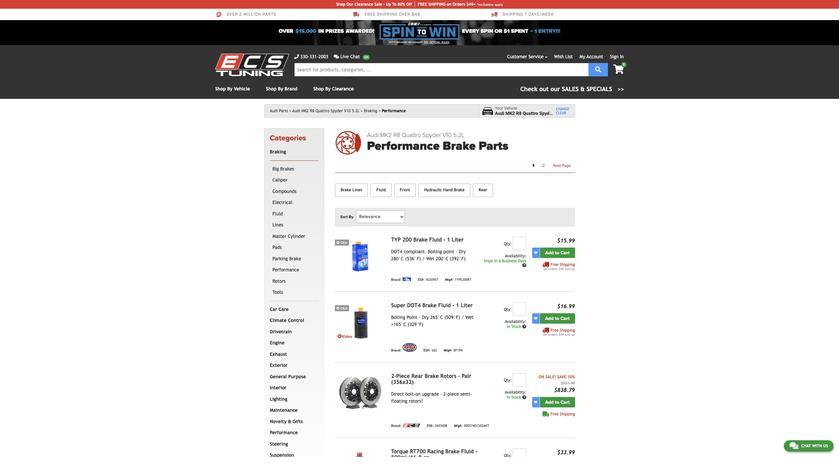 Task type: describe. For each thing, give the bounding box(es) containing it.
clear link
[[557, 111, 570, 115]]

brake inside brake lines link
[[341, 188, 352, 192]]

shipping down $838.79
[[560, 412, 576, 417]]

$15,000
[[296, 28, 317, 35]]

comments image for chat
[[790, 442, 799, 450]]

1 horizontal spatial braking link
[[364, 109, 381, 113]]

1 right the =
[[535, 28, 538, 35]]

$1
[[504, 28, 510, 35]]

point
[[444, 249, 455, 254]]

care
[[279, 307, 289, 312]]

drivetrain
[[270, 329, 292, 335]]

es#: 2603008
[[427, 424, 448, 428]]

*exclusions apply link
[[478, 2, 503, 7]]

free shipping on orders $49 and up for $15.99
[[544, 262, 576, 271]]

free
[[418, 2, 428, 7]]

shipping down '$16.99'
[[560, 328, 576, 333]]

business
[[503, 259, 517, 263]]

general
[[270, 374, 287, 380]]

2-piece rear brake rotors - pair (356x32)
[[392, 373, 472, 386]]

es#: for dot4
[[424, 349, 431, 353]]

v10 for audi mk2 r8 quattro spyder v10 5.2l
[[344, 109, 351, 113]]

qty: for super dot4 brake fluid - 1 liter
[[504, 307, 512, 312]]

brake inside parking brake link
[[290, 256, 301, 261]]

& for novelty
[[288, 419, 292, 424]]

0 vertical spatial parts
[[279, 109, 288, 113]]

orders for $15.99
[[549, 267, 558, 271]]

up for $16.99
[[572, 333, 576, 337]]

mfg#: for typ 200 brake fluid - 1 liter
[[445, 278, 454, 282]]

direct
[[392, 392, 404, 397]]

free ship ping on orders $49+ *exclusions apply
[[418, 2, 503, 7]]

shop by clearance
[[314, 86, 354, 92]]

by right sort
[[349, 214, 354, 219]]

331-
[[310, 54, 319, 59]]

0 vertical spatial fluid link
[[371, 184, 392, 197]]

shop by brand
[[266, 86, 298, 92]]

dry inside dot4 compliant. boiling point - dry 280°c (536°f) / wet 200°c (392°f)
[[459, 249, 466, 254]]

$838.79
[[555, 387, 576, 394]]

shipping left 7
[[503, 12, 524, 17]]

1 inside 1 link
[[533, 163, 535, 168]]

brake up compliant.
[[414, 237, 428, 243]]

off
[[407, 2, 413, 7]]

next page
[[553, 163, 572, 168]]

caliper link
[[271, 175, 317, 186]]

- up (509°f)
[[453, 302, 455, 309]]

3 add to cart from the top
[[546, 400, 570, 405]]

over $15,000 in prizes
[[279, 28, 344, 35]]

(356x32)
[[392, 379, 414, 386]]

ecs tuning image
[[215, 54, 289, 76]]

brake lines
[[341, 188, 363, 192]]

spyder inside your vehicle audi mk2 r8 quattro spyder v10 5.2l
[[540, 111, 554, 116]]

/ inside dot4 compliant. boiling point - dry 280°c (536°f) / wet 200°c (392°f)
[[423, 256, 425, 261]]

1 up point on the bottom right
[[447, 237, 451, 243]]

pentosin - corporate logo image
[[403, 343, 417, 352]]

my account link
[[580, 54, 604, 59]]

steering
[[270, 442, 288, 447]]

typ
[[392, 237, 401, 243]]

rotors inside braking subcategories element
[[273, 279, 286, 284]]

free down $15.99
[[551, 262, 559, 267]]

audi for audi mk2 r8 quattro spyder v10 5.2l
[[293, 109, 301, 113]]

on sale!                         save 10% $931.99 $838.79
[[539, 375, 576, 394]]

add to wish list image for add to cart button associated with $15.99
[[535, 251, 538, 255]]

0 link
[[609, 62, 627, 75]]

by for vehicle
[[227, 86, 233, 92]]

lines link
[[271, 220, 317, 231]]

sales & specials
[[563, 86, 613, 93]]

orders
[[453, 2, 466, 7]]

- inside shop our clearance sale - up to 80% off link
[[384, 2, 385, 7]]

1 vertical spatial dot4
[[408, 302, 421, 309]]

comments image for live
[[334, 54, 339, 59]]

0 vertical spatial chat
[[351, 54, 360, 59]]

brake inside the 2-piece rear brake rotors - pair (356x32)
[[425, 373, 439, 379]]

dot4 inside dot4 compliant. boiling point - dry 280°c (536°f) / wet 200°c (392°f)
[[392, 249, 403, 254]]

0 vertical spatial in
[[621, 54, 625, 59]]

semi-
[[461, 392, 472, 397]]

free down shop our clearance sale - up to 80% off on the top of the page
[[365, 12, 376, 17]]

mfg#: for super dot4 brake fluid - 1 liter
[[444, 349, 453, 353]]

500ml/16.9
[[392, 455, 422, 457]]

brake inside torque rt700 racing brake fluid - 500ml/16.9 oz
[[446, 449, 460, 455]]

over for over 2 million parts
[[227, 12, 238, 17]]

cart for $16.99
[[561, 316, 570, 321]]

chat with us link
[[785, 441, 835, 452]]

es#2918137 - rt700-1 - torque rt700 racing brake fluid - 500ml/16.9 oz - simply the highest spec, highest performing brake fluid available. believe the hype. - torque racing brake fluid - audi bmw volkswagen mercedes benz mini porsche image
[[335, 449, 386, 457]]

330-331-2003 link
[[295, 53, 329, 60]]

add to cart button for $15.99
[[540, 248, 576, 258]]

$931.99
[[561, 381, 576, 386]]

rotors!
[[409, 399, 423, 404]]

es#4220457 - type200kt - typ 200 brake fluid - 1 liter - dot4 compliant. boiling point - dry 280c (536f) / wet 200c (392f) - ate - audi bmw volkswagen mercedes benz mini porsche image
[[335, 237, 386, 275]]

265°c
[[431, 315, 443, 320]]

big brakes link
[[271, 164, 317, 175]]

question circle image
[[523, 325, 527, 329]]

liter for typ 200 brake fluid - 1 liter
[[452, 237, 464, 243]]

boiling inside boiling point - dry 265°c (509°f) / wet >165°c (329°f)
[[392, 315, 406, 320]]

quattro for audi mk2 r8 quattro spyder v10 5.2l performance brake parts
[[402, 131, 421, 139]]

by for brand
[[278, 86, 284, 92]]

on inside direct bolt-on upgrade - 2-piece semi- floating rotors!
[[416, 392, 421, 397]]

search image
[[596, 66, 602, 72]]

account
[[587, 54, 604, 59]]

braking subcategories element
[[270, 161, 319, 301]]

availability: for $16.99
[[505, 319, 527, 324]]

climate control
[[270, 318, 304, 323]]

stock for $16.99
[[512, 324, 522, 329]]

1 vertical spatial in
[[495, 259, 498, 263]]

shipping down $15.99
[[560, 262, 576, 267]]

>165°c
[[392, 322, 407, 327]]

qty: for 2-piece rear brake rotors - pair (356x32)
[[504, 378, 512, 383]]

paginated product list navigation navigation
[[367, 161, 576, 170]]

es#: 602
[[424, 349, 437, 353]]

r8 for audi mk2 r8 quattro spyder v10 5.2l
[[310, 109, 315, 113]]

6
[[499, 259, 501, 263]]

ships
[[484, 259, 493, 263]]

rear inside the 2-piece rear brake rotors - pair (356x32)
[[412, 373, 423, 379]]

electrical
[[273, 200, 293, 205]]

point
[[407, 315, 418, 320]]

3 to from the top
[[556, 400, 560, 405]]

rotors inside the 2-piece rear brake rotors - pair (356x32)
[[441, 373, 457, 379]]

parking brake
[[273, 256, 301, 261]]

mk2 inside your vehicle audi mk2 r8 quattro spyder v10 5.2l
[[506, 111, 516, 116]]

3 availability: from the top
[[505, 390, 527, 395]]

hydraulic hand brake link
[[419, 184, 471, 197]]

wet inside dot4 compliant. boiling point - dry 280°c (536°f) / wet 200°c (392°f)
[[427, 256, 435, 261]]

rotors link
[[271, 276, 317, 287]]

clear
[[557, 111, 567, 115]]

- up point on the bottom right
[[444, 237, 446, 243]]

shop our clearance sale - up to 80% off
[[337, 2, 413, 7]]

over for over $15,000 in prizes
[[279, 28, 294, 35]]

es#: for piece
[[427, 424, 434, 428]]

up for $15.99
[[572, 267, 576, 271]]

5.2l inside your vehicle audi mk2 r8 quattro spyder v10 5.2l
[[565, 111, 574, 116]]

spyder for audi mk2 r8 quattro spyder v10 5.2l performance brake parts
[[423, 131, 441, 139]]

10%
[[568, 375, 576, 379]]

sales
[[563, 86, 579, 93]]

torque rt700 racing brake fluid - 500ml/16.9 oz link
[[392, 449, 478, 457]]

and for $15.99
[[565, 267, 571, 271]]

200°c
[[436, 256, 449, 261]]

hand
[[444, 188, 453, 192]]

80%
[[398, 2, 406, 7]]

racing
[[428, 449, 444, 455]]

- inside the 2-piece rear brake rotors - pair (356x32)
[[459, 373, 461, 379]]

customer service
[[508, 54, 544, 59]]

0 vertical spatial in
[[319, 28, 324, 35]]

exterior link
[[269, 360, 317, 371]]

clearance for by
[[332, 86, 354, 92]]

us
[[824, 444, 829, 449]]

cylinder
[[288, 234, 306, 239]]

add to cart for $15.99
[[546, 250, 570, 256]]

compounds
[[273, 189, 297, 194]]

bf1p4
[[454, 349, 463, 353]]

brand: for typ 200 brake fluid - 1 liter
[[392, 278, 402, 282]]

1 vertical spatial chat
[[802, 444, 812, 449]]

0 vertical spatial braking
[[364, 109, 378, 113]]

on
[[539, 375, 545, 379]]

3 cart from the top
[[561, 400, 570, 405]]

audi parts link
[[270, 109, 292, 113]]

- inside dot4 compliant. boiling point - dry 280°c (536°f) / wet 200°c (392°f)
[[456, 249, 458, 254]]

add to wish list image
[[535, 317, 538, 320]]

330-331-2003
[[301, 54, 329, 59]]

no
[[390, 41, 394, 44]]

audi for audi parts
[[270, 109, 278, 113]]

spent
[[512, 28, 529, 35]]

602
[[432, 349, 437, 353]]

brake lines link
[[335, 184, 368, 197]]

free shipping over $49 link
[[354, 11, 421, 17]]

wet inside boiling point - dry 265°c (509°f) / wet >165°c (329°f)
[[466, 315, 474, 320]]

change link
[[557, 107, 570, 111]]

shop by clearance link
[[314, 86, 354, 92]]

clearance for our
[[355, 2, 374, 7]]

shop by brand link
[[266, 86, 298, 92]]

- inside torque rt700 racing brake fluid - 500ml/16.9 oz
[[476, 449, 478, 455]]

sign
[[611, 54, 619, 59]]

big brakes
[[273, 166, 294, 172]]

novelty
[[270, 419, 287, 424]]

over
[[399, 12, 411, 17]]

car care
[[270, 307, 289, 312]]

free down $838.79
[[551, 412, 559, 417]]

tools link
[[271, 287, 317, 298]]

(392°f)
[[450, 256, 466, 261]]

liter for super dot4 brake fluid - 1 liter
[[461, 302, 473, 309]]

2- inside the 2-piece rear brake rotors - pair (356x32)
[[392, 373, 397, 379]]

shopping cart image
[[614, 65, 625, 74]]

330-
[[301, 54, 310, 59]]

mfg#: type200kt
[[445, 278, 472, 282]]



Task type: locate. For each thing, give the bounding box(es) containing it.
brake right hand
[[454, 188, 465, 192]]

audi parts
[[270, 109, 288, 113]]

1 horizontal spatial fluid link
[[371, 184, 392, 197]]

2 question circle image from the top
[[523, 396, 527, 400]]

qty: for typ 200 brake fluid - 1 liter
[[504, 242, 512, 246]]

1 horizontal spatial r8
[[394, 131, 401, 139]]

stock
[[512, 324, 522, 329], [512, 395, 522, 400]]

add to wish list image for first add to cart button from the bottom
[[535, 401, 538, 404]]

1 add to cart button from the top
[[540, 248, 576, 258]]

quattro for audi mk2 r8 quattro spyder v10 5.2l
[[316, 109, 330, 113]]

1 vertical spatial parts
[[479, 139, 509, 153]]

mk2 inside audi mk2 r8 quattro spyder v10 5.2l performance brake parts
[[381, 131, 392, 139]]

0 vertical spatial liter
[[452, 237, 464, 243]]

audi inside audi mk2 r8 quattro spyder v10 5.2l performance brake parts
[[367, 131, 379, 139]]

5.2l inside audi mk2 r8 quattro spyder v10 5.2l performance brake parts
[[454, 131, 465, 139]]

& right sales
[[581, 86, 585, 93]]

performance
[[382, 109, 406, 113], [367, 139, 440, 153], [273, 267, 299, 273], [270, 430, 298, 436]]

1 horizontal spatial braking
[[364, 109, 378, 113]]

interior link
[[269, 383, 317, 394]]

ate - corporate logo image
[[403, 278, 412, 281]]

1 orders from the top
[[549, 267, 558, 271]]

0 horizontal spatial r8
[[310, 109, 315, 113]]

bolt-
[[406, 392, 416, 397]]

audi inside your vehicle audi mk2 r8 quattro spyder v10 5.2l
[[495, 111, 505, 116]]

days
[[519, 259, 527, 263]]

2 vertical spatial es#:
[[427, 424, 434, 428]]

brand: for 2-piece rear brake rotors - pair (356x32)
[[392, 424, 402, 428]]

our
[[347, 2, 354, 7]]

spyder for audi mk2 r8 quattro spyder v10 5.2l
[[331, 109, 343, 113]]

2 in stock from the top
[[507, 395, 523, 400]]

& for sales
[[581, 86, 585, 93]]

1 add to wish list image from the top
[[535, 251, 538, 255]]

rear inside rear link
[[479, 188, 488, 192]]

0 horizontal spatial /
[[423, 256, 425, 261]]

to for $16.99
[[556, 316, 560, 321]]

0 horizontal spatial lines
[[273, 222, 284, 228]]

add to cart button for $16.99
[[540, 313, 576, 324]]

1 horizontal spatial rear
[[479, 188, 488, 192]]

comments image left live
[[334, 54, 339, 59]]

vehicle inside your vehicle audi mk2 r8 quattro spyder v10 5.2l
[[505, 106, 518, 111]]

1 horizontal spatial parts
[[479, 139, 509, 153]]

0 horizontal spatial dry
[[422, 315, 429, 320]]

0 vertical spatial and
[[565, 267, 571, 271]]

1 up from the top
[[572, 267, 576, 271]]

2 link
[[539, 161, 549, 170]]

pads
[[273, 245, 282, 250]]

1 horizontal spatial chat
[[802, 444, 812, 449]]

0 vertical spatial add to cart button
[[540, 248, 576, 258]]

master
[[273, 234, 287, 239]]

mk2 for audi mk2 r8 quattro spyder v10 5.2l
[[302, 109, 309, 113]]

0 vertical spatial vehicle
[[234, 86, 250, 92]]

Search text field
[[295, 63, 589, 76]]

0 vertical spatial over
[[227, 12, 238, 17]]

1 vertical spatial mfg#:
[[444, 349, 453, 353]]

up down '$16.99'
[[572, 333, 576, 337]]

0 vertical spatial &
[[581, 86, 585, 93]]

brand: left ate - corporate logo
[[392, 278, 402, 282]]

1 vertical spatial add
[[546, 316, 554, 321]]

days/week
[[529, 12, 555, 17]]

parts up paginated product list navigation navigation at the top of page
[[479, 139, 509, 153]]

- left up
[[384, 2, 385, 7]]

braking inside the category navigation element
[[270, 149, 286, 155]]

wet left 200°c
[[427, 256, 435, 261]]

purchase
[[394, 41, 408, 44]]

over 2 million parts link
[[215, 11, 277, 17]]

brand
[[285, 86, 298, 92]]

shipping
[[377, 12, 398, 17]]

comments image inside live chat link
[[334, 54, 339, 59]]

lines
[[353, 188, 363, 192], [273, 222, 284, 228]]

es#: for 200
[[418, 278, 425, 282]]

1 horizontal spatial lines
[[353, 188, 363, 192]]

1 horizontal spatial v10
[[443, 131, 452, 139]]

1 vertical spatial add to cart
[[546, 316, 570, 321]]

fluid inside torque rt700 racing brake fluid - 500ml/16.9 oz
[[462, 449, 474, 455]]

dot4
[[392, 249, 403, 254], [408, 302, 421, 309]]

000574ecs02akt
[[464, 424, 490, 428]]

braking link
[[364, 109, 381, 113], [269, 147, 317, 158]]

r8 for audi mk2 r8 quattro spyder v10 5.2l performance brake parts
[[394, 131, 401, 139]]

0 vertical spatial add to wish list image
[[535, 251, 538, 255]]

2 add to cart button from the top
[[540, 313, 576, 324]]

liter up point on the bottom right
[[452, 237, 464, 243]]

r8 inside your vehicle audi mk2 r8 quattro spyder v10 5.2l
[[517, 111, 522, 116]]

customer
[[508, 54, 528, 59]]

es#2603008 - 000574ecs02akt - 2-piece rear brake rotors - pair (356x32) - direct bolt-on upgrade - 2-piece semi-floating rotors! - ecs - audi image
[[335, 373, 386, 412]]

my account
[[580, 54, 604, 59]]

v10 for audi mk2 r8 quattro spyder v10 5.2l performance brake parts
[[443, 131, 452, 139]]

shipping 7 days/week
[[503, 12, 555, 17]]

in stock for $16.99
[[507, 324, 523, 329]]

mfg#:
[[445, 278, 454, 282], [444, 349, 453, 353], [454, 424, 463, 428]]

customer service button
[[508, 53, 548, 60]]

0
[[624, 63, 625, 66]]

fluid down electrical
[[273, 211, 283, 217]]

parts inside audi mk2 r8 quattro spyder v10 5.2l performance brake parts
[[479, 139, 509, 153]]

1 horizontal spatial rotors
[[441, 373, 457, 379]]

maintenance
[[270, 408, 298, 413]]

in left prizes
[[319, 28, 324, 35]]

2 availability: from the top
[[505, 319, 527, 324]]

audi for audi mk2 r8 quattro spyder v10 5.2l performance brake parts
[[367, 131, 379, 139]]

1 vertical spatial lines
[[273, 222, 284, 228]]

2 cart from the top
[[561, 316, 570, 321]]

mk2 for audi mk2 r8 quattro spyder v10 5.2l performance brake parts
[[381, 131, 392, 139]]

1 horizontal spatial 2
[[543, 163, 545, 168]]

7
[[525, 12, 528, 17]]

2 left million
[[240, 12, 242, 17]]

1 vertical spatial performance link
[[269, 428, 317, 439]]

vehicle down ecs tuning image
[[234, 86, 250, 92]]

boiling point - dry 265°c (509°f) / wet >165°c (329°f)
[[392, 315, 474, 327]]

direct bolt-on upgrade - 2-piece semi- floating rotors!
[[392, 392, 472, 404]]

change clear
[[557, 107, 570, 115]]

/ right (509°f)
[[462, 315, 464, 320]]

280°c
[[392, 256, 404, 261]]

- up (392°f)
[[456, 249, 458, 254]]

2 vertical spatial in
[[507, 395, 511, 400]]

car care link
[[269, 304, 317, 315]]

1 link
[[529, 161, 539, 170]]

in for on sale!                         save 10%
[[507, 395, 511, 400]]

category navigation element
[[264, 128, 324, 457]]

/ inside boiling point - dry 265°c (509°f) / wet >165°c (329°f)
[[462, 315, 464, 320]]

free shipping on orders $49 and up down '$16.99'
[[544, 328, 576, 337]]

piece
[[448, 392, 459, 397]]

to down $15.99
[[556, 250, 560, 256]]

1 to from the top
[[556, 250, 560, 256]]

chat left with on the right
[[802, 444, 812, 449]]

free shipping
[[551, 412, 576, 417]]

1 vertical spatial braking link
[[269, 147, 317, 158]]

2- inside direct bolt-on upgrade - 2-piece semi- floating rotors!
[[444, 392, 448, 397]]

0 horizontal spatial &
[[288, 419, 292, 424]]

stock for on sale!                         save 10%
[[512, 395, 522, 400]]

1 up (509°f)
[[456, 302, 460, 309]]

2 to from the top
[[556, 316, 560, 321]]

question circle image for $15.99
[[523, 264, 527, 268]]

performance link
[[271, 265, 317, 276], [269, 428, 317, 439]]

comments image inside chat with us link
[[790, 442, 799, 450]]

availability: for $15.99
[[505, 254, 527, 258]]

& left 'gifts'
[[288, 419, 292, 424]]

1 vertical spatial qty:
[[504, 307, 512, 312]]

in left 6
[[495, 259, 498, 263]]

2- up direct
[[392, 373, 397, 379]]

availability:
[[505, 254, 527, 258], [505, 319, 527, 324], [505, 390, 527, 395]]

1 add from the top
[[546, 250, 554, 256]]

clearance up audi mk2 r8 quattro spyder v10 5.2l link
[[332, 86, 354, 92]]

fluid up dot4 compliant. boiling point - dry 280°c (536°f) / wet 200°c (392°f)
[[430, 237, 442, 243]]

and down '$16.99'
[[565, 333, 571, 337]]

- inside direct bolt-on upgrade - 2-piece semi- floating rotors!
[[441, 392, 442, 397]]

audi mk2 r8 quattro spyder v10 5.2l link
[[293, 109, 363, 113]]

orders for $16.99
[[549, 333, 558, 337]]

performance link down 'gifts'
[[269, 428, 317, 439]]

brake up the sort by
[[341, 188, 352, 192]]

0 vertical spatial to
[[556, 250, 560, 256]]

see official rules link
[[425, 41, 450, 45]]

$49 for typ 200 brake fluid - 1 liter
[[559, 267, 564, 271]]

0 horizontal spatial rotors
[[273, 279, 286, 284]]

audi
[[270, 109, 278, 113], [293, 109, 301, 113], [495, 111, 505, 116], [367, 131, 379, 139]]

mfg#: bf1p4
[[444, 349, 463, 353]]

0 horizontal spatial 2
[[240, 12, 242, 17]]

rear down paginated product list navigation navigation at the top of page
[[479, 188, 488, 192]]

by up audi mk2 r8 quattro spyder v10 5.2l link
[[326, 86, 331, 92]]

lines inside braking subcategories element
[[273, 222, 284, 228]]

2 and from the top
[[565, 333, 571, 337]]

200
[[403, 237, 412, 243]]

fluid down "mfg#: 000574ecs02akt"
[[462, 449, 474, 455]]

brake right racing
[[446, 449, 460, 455]]

ecs tuning 'spin to win' contest logo image
[[380, 23, 460, 40]]

and down $15.99
[[565, 267, 571, 271]]

by left brand
[[278, 86, 284, 92]]

2 stock from the top
[[512, 395, 522, 400]]

0 vertical spatial up
[[572, 267, 576, 271]]

2 qty: from the top
[[504, 307, 512, 312]]

- left pair
[[459, 373, 461, 379]]

mfg#: right 2603008
[[454, 424, 463, 428]]

$49 for super dot4 brake fluid - 1 liter
[[559, 333, 564, 337]]

2 free shipping on orders $49 and up from the top
[[544, 328, 576, 337]]

- right point
[[419, 315, 421, 320]]

spyder inside audi mk2 r8 quattro spyder v10 5.2l performance brake parts
[[423, 131, 441, 139]]

0 vertical spatial lines
[[353, 188, 363, 192]]

2 horizontal spatial 5.2l
[[565, 111, 574, 116]]

shop for shop by clearance
[[314, 86, 324, 92]]

1 vertical spatial comments image
[[790, 442, 799, 450]]

2603008
[[435, 424, 448, 428]]

0 vertical spatial 2
[[240, 12, 242, 17]]

mfg#: for 2-piece rear brake rotors - pair (356x32)
[[454, 424, 463, 428]]

comments image left 'chat with us'
[[790, 442, 799, 450]]

/ right "(536°f)"
[[423, 256, 425, 261]]

parts down shop by brand
[[279, 109, 288, 113]]

v10 inside audi mk2 r8 quattro spyder v10 5.2l performance brake parts
[[443, 131, 452, 139]]

shop by vehicle
[[215, 86, 250, 92]]

in for $16.99
[[507, 324, 511, 329]]

1 cart from the top
[[561, 250, 570, 256]]

1 question circle image from the top
[[523, 264, 527, 268]]

to
[[393, 2, 397, 7]]

0 vertical spatial boiling
[[428, 249, 442, 254]]

- right upgrade
[[441, 392, 442, 397]]

es#: left 2603008
[[427, 424, 434, 428]]

0 vertical spatial performance link
[[271, 265, 317, 276]]

over left million
[[227, 12, 238, 17]]

fluid link down electrical
[[271, 208, 317, 220]]

1 vertical spatial es#:
[[424, 349, 431, 353]]

1 free shipping on orders $49 and up from the top
[[544, 262, 576, 271]]

2 up from the top
[[572, 333, 576, 337]]

v10 inside your vehicle audi mk2 r8 quattro spyder v10 5.2l
[[555, 111, 563, 116]]

& inside the category navigation element
[[288, 419, 292, 424]]

in stock for on sale!                         save 10%
[[507, 395, 523, 400]]

cart down $838.79
[[561, 400, 570, 405]]

service
[[529, 54, 544, 59]]

0 vertical spatial braking link
[[364, 109, 381, 113]]

add to cart down '$16.99'
[[546, 316, 570, 321]]

$33.99
[[558, 450, 576, 456]]

boiling inside dot4 compliant. boiling point - dry 280°c (536°f) / wet 200°c (392°f)
[[428, 249, 442, 254]]

1 vertical spatial dry
[[422, 315, 429, 320]]

fluid up (509°f)
[[439, 302, 451, 309]]

cart down '$16.99'
[[561, 316, 570, 321]]

1 horizontal spatial vehicle
[[505, 106, 518, 111]]

2 brand: from the top
[[392, 349, 402, 353]]

0 vertical spatial add to cart
[[546, 250, 570, 256]]

rear link
[[473, 184, 494, 197]]

0 vertical spatial availability:
[[505, 254, 527, 258]]

audi mk2 r8 quattro spyder v10 5.2l performance brake parts
[[367, 131, 509, 153]]

0 vertical spatial $49
[[412, 12, 421, 17]]

entry!!!
[[539, 28, 561, 35]]

brake down pads 'link' at the left
[[290, 256, 301, 261]]

add to cart up free shipping
[[546, 400, 570, 405]]

quattro inside your vehicle audi mk2 r8 quattro spyder v10 5.2l
[[523, 111, 539, 116]]

add to cart button down $15.99
[[540, 248, 576, 258]]

shop for shop by brand
[[266, 86, 277, 92]]

$49 down '$16.99'
[[559, 333, 564, 337]]

on
[[447, 2, 452, 7], [544, 267, 548, 271], [544, 333, 548, 337], [416, 392, 421, 397]]

every spin or $1 spent = 1 entry!!!
[[463, 28, 561, 35]]

to for $15.99
[[556, 250, 560, 256]]

dot4 up point
[[408, 302, 421, 309]]

fluid left the front in the left top of the page
[[377, 188, 386, 192]]

0 horizontal spatial vehicle
[[234, 86, 250, 92]]

add for $16.99
[[546, 316, 554, 321]]

0 horizontal spatial 5.2l
[[352, 109, 360, 113]]

1 horizontal spatial in
[[495, 259, 498, 263]]

question circle image for on sale!                         save 10%
[[523, 396, 527, 400]]

wish list link
[[555, 54, 573, 59]]

sort
[[341, 214, 348, 219]]

1 vertical spatial in
[[507, 324, 511, 329]]

0 vertical spatial mfg#:
[[445, 278, 454, 282]]

cart down $15.99
[[561, 250, 570, 256]]

1 horizontal spatial dry
[[459, 249, 466, 254]]

climate control link
[[269, 315, 317, 327]]

0 horizontal spatial rear
[[412, 373, 423, 379]]

lines up the sort by
[[353, 188, 363, 192]]

caliper
[[273, 177, 288, 183]]

engine link
[[269, 338, 317, 349]]

brand: left pentosin - corporate logo
[[392, 349, 402, 353]]

free shipping on orders $49 and up down $15.99
[[544, 262, 576, 271]]

shop for shop by vehicle
[[215, 86, 226, 92]]

and for $16.99
[[565, 333, 571, 337]]

0 horizontal spatial chat
[[351, 54, 360, 59]]

fluid inside braking subcategories element
[[273, 211, 283, 217]]

add to cart for $16.99
[[546, 316, 570, 321]]

2 orders from the top
[[549, 333, 558, 337]]

add to cart down $15.99
[[546, 250, 570, 256]]

$49 down $15.99
[[559, 267, 564, 271]]

0 vertical spatial brand:
[[392, 278, 402, 282]]

over left $15,000
[[279, 28, 294, 35]]

boiling up 200°c
[[428, 249, 442, 254]]

0 horizontal spatial over
[[227, 12, 238, 17]]

$49
[[412, 12, 421, 17], [559, 267, 564, 271], [559, 333, 564, 337]]

by for clearance
[[326, 86, 331, 92]]

performance inside audi mk2 r8 quattro spyder v10 5.2l performance brake parts
[[367, 139, 440, 153]]

performance link down parking brake
[[271, 265, 317, 276]]

brake up "265°c"
[[423, 302, 437, 309]]

2 add from the top
[[546, 316, 554, 321]]

shop for shop our clearance sale - up to 80% off
[[337, 2, 346, 7]]

free shipping over $49
[[365, 12, 421, 17]]

2 horizontal spatial mk2
[[506, 111, 516, 116]]

3 qty: from the top
[[504, 378, 512, 383]]

1 vertical spatial wet
[[466, 315, 474, 320]]

parking brake link
[[271, 253, 317, 265]]

1 vertical spatial to
[[556, 316, 560, 321]]

- inside boiling point - dry 265°c (509°f) / wet >165°c (329°f)
[[419, 315, 421, 320]]

0 horizontal spatial spyder
[[331, 109, 343, 113]]

rotors left pair
[[441, 373, 457, 379]]

dot4 compliant. boiling point - dry 280°c (536°f) / wet 200°c (392°f)
[[392, 249, 466, 261]]

free down '$16.99'
[[551, 328, 559, 333]]

0 vertical spatial qty:
[[504, 242, 512, 246]]

0 vertical spatial comments image
[[334, 54, 339, 59]]

es#: left the 602
[[424, 349, 431, 353]]

2 horizontal spatial quattro
[[523, 111, 539, 116]]

audi mk2 r8 quattro spyder v10 5.2l
[[293, 109, 360, 113]]

1 in stock from the top
[[507, 324, 523, 329]]

0 horizontal spatial parts
[[279, 109, 288, 113]]

0 horizontal spatial clearance
[[332, 86, 354, 92]]

add to wish list image
[[535, 251, 538, 255], [535, 401, 538, 404]]

cart for $15.99
[[561, 250, 570, 256]]

1 horizontal spatial /
[[462, 315, 464, 320]]

1 vertical spatial clearance
[[332, 86, 354, 92]]

/
[[423, 256, 425, 261], [462, 315, 464, 320]]

gifts
[[293, 419, 303, 424]]

brake inside audi mk2 r8 quattro spyder v10 5.2l performance brake parts
[[443, 139, 476, 153]]

2 vertical spatial add
[[546, 400, 554, 405]]

5.2l for audi mk2 r8 quattro spyder v10 5.2l
[[352, 109, 360, 113]]

0 vertical spatial cart
[[561, 250, 570, 256]]

specials
[[587, 86, 613, 93]]

r8 inside audi mk2 r8 quattro spyder v10 5.2l performance brake parts
[[394, 131, 401, 139]]

rear right piece
[[412, 373, 423, 379]]

add for $15.99
[[546, 250, 554, 256]]

clearance right our
[[355, 2, 374, 7]]

2 vertical spatial brand:
[[392, 424, 402, 428]]

performance inside braking subcategories element
[[273, 267, 299, 273]]

1 vertical spatial cart
[[561, 316, 570, 321]]

1 vertical spatial availability:
[[505, 319, 527, 324]]

chat right live
[[351, 54, 360, 59]]

0 vertical spatial orders
[[549, 267, 558, 271]]

2 right 1 link
[[543, 163, 545, 168]]

- down 000574ecs02akt
[[476, 449, 478, 455]]

0 horizontal spatial v10
[[344, 109, 351, 113]]

0 vertical spatial clearance
[[355, 2, 374, 7]]

2 inside paginated product list navigation navigation
[[543, 163, 545, 168]]

upgrade
[[422, 392, 439, 397]]

to down '$16.99'
[[556, 316, 560, 321]]

shipping
[[503, 12, 524, 17], [560, 262, 576, 267], [560, 328, 576, 333], [560, 412, 576, 417]]

fluid link left front link
[[371, 184, 392, 197]]

1 stock from the top
[[512, 324, 522, 329]]

0 vertical spatial add
[[546, 250, 554, 256]]

1 brand: from the top
[[392, 278, 402, 282]]

$49+
[[467, 2, 476, 7]]

1 horizontal spatial 5.2l
[[454, 131, 465, 139]]

1 and from the top
[[565, 267, 571, 271]]

mk2
[[302, 109, 309, 113], [506, 111, 516, 116], [381, 131, 392, 139]]

sales & specials link
[[521, 84, 625, 94]]

general purpose link
[[269, 371, 317, 383]]

1 horizontal spatial comments image
[[790, 442, 799, 450]]

1 vertical spatial free shipping on orders $49 and up
[[544, 328, 576, 337]]

dry inside boiling point - dry 265°c (509°f) / wet >165°c (329°f)
[[422, 315, 429, 320]]

brand: for super dot4 brake fluid - 1 liter
[[392, 349, 402, 353]]

sign in link
[[611, 54, 625, 59]]

up down $15.99
[[572, 267, 576, 271]]

2 horizontal spatial v10
[[555, 111, 563, 116]]

apply
[[495, 3, 503, 6]]

1 vertical spatial orders
[[549, 333, 558, 337]]

brand: left ecs - corporate logo
[[392, 424, 402, 428]]

1 vertical spatial and
[[565, 333, 571, 337]]

phone image
[[295, 54, 299, 59]]

add to cart button down '$16.99'
[[540, 313, 576, 324]]

spyder
[[331, 109, 343, 113], [540, 111, 554, 116], [423, 131, 441, 139]]

quattro inside audi mk2 r8 quattro spyder v10 5.2l performance brake parts
[[402, 131, 421, 139]]

0 vertical spatial es#:
[[418, 278, 425, 282]]

1 availability: from the top
[[505, 254, 527, 258]]

0 horizontal spatial braking link
[[269, 147, 317, 158]]

mfg#: left type200kt
[[445, 278, 454, 282]]

comments image
[[334, 54, 339, 59], [790, 442, 799, 450]]

2 add to wish list image from the top
[[535, 401, 538, 404]]

1 vertical spatial &
[[288, 419, 292, 424]]

boiling up the >165°c
[[392, 315, 406, 320]]

0 horizontal spatial fluid link
[[271, 208, 317, 220]]

1
[[535, 28, 538, 35], [533, 163, 535, 168], [447, 237, 451, 243], [456, 302, 460, 309]]

1 add to cart from the top
[[546, 250, 570, 256]]

live chat
[[341, 54, 360, 59]]

lines up master
[[273, 222, 284, 228]]

in
[[319, 28, 324, 35], [495, 259, 498, 263]]

1 horizontal spatial quattro
[[402, 131, 421, 139]]

2 add to cart from the top
[[546, 316, 570, 321]]

up
[[572, 267, 576, 271], [572, 333, 576, 337]]

brake inside hydraulic hand brake link
[[454, 188, 465, 192]]

0 vertical spatial question circle image
[[523, 264, 527, 268]]

orders down '$16.99'
[[549, 333, 558, 337]]

prizes
[[326, 28, 344, 35]]

list
[[566, 54, 573, 59]]

free shipping on orders $49 and up for $16.99
[[544, 328, 576, 337]]

mfg#: left "bf1p4"
[[444, 349, 453, 353]]

vehicle right your at top
[[505, 106, 518, 111]]

categories
[[270, 134, 306, 143]]

ecs - corporate logo image
[[403, 424, 421, 427]]

question circle image
[[523, 264, 527, 268], [523, 396, 527, 400]]

rotors up tools
[[273, 279, 286, 284]]

5.2l for audi mk2 r8 quattro spyder v10 5.2l performance brake parts
[[454, 131, 465, 139]]

2- right upgrade
[[444, 392, 448, 397]]

2 vertical spatial to
[[556, 400, 560, 405]]

1 qty: from the top
[[504, 242, 512, 246]]

wet right (509°f)
[[466, 315, 474, 320]]

3 brand: from the top
[[392, 424, 402, 428]]

3 add from the top
[[546, 400, 554, 405]]

None number field
[[513, 237, 527, 250], [513, 303, 527, 316], [513, 373, 527, 387], [513, 449, 527, 457], [513, 237, 527, 250], [513, 303, 527, 316], [513, 373, 527, 387], [513, 449, 527, 457]]

0 vertical spatial dot4
[[392, 249, 403, 254]]

front link
[[395, 184, 416, 197]]

brake up upgrade
[[425, 373, 439, 379]]

2 vertical spatial cart
[[561, 400, 570, 405]]

dry left "265°c"
[[422, 315, 429, 320]]

orders down $15.99
[[549, 267, 558, 271]]

1 horizontal spatial spyder
[[423, 131, 441, 139]]

3 add to cart button from the top
[[540, 397, 576, 408]]

car
[[270, 307, 277, 312]]

compliant.
[[404, 249, 427, 254]]

piece
[[397, 373, 410, 379]]

shipping 7 days/week link
[[492, 11, 555, 17]]

es#602 - bf1p4 -  super dot4 brake fluid - 1 liter - boiling point - dry 265c (509f) / wet >165c (329f) - pentosin - audi bmw volkswagen mercedes benz mini image
[[335, 303, 386, 341]]



Task type: vqa. For each thing, say whether or not it's contained in the screenshot.
Images & Videos field
no



